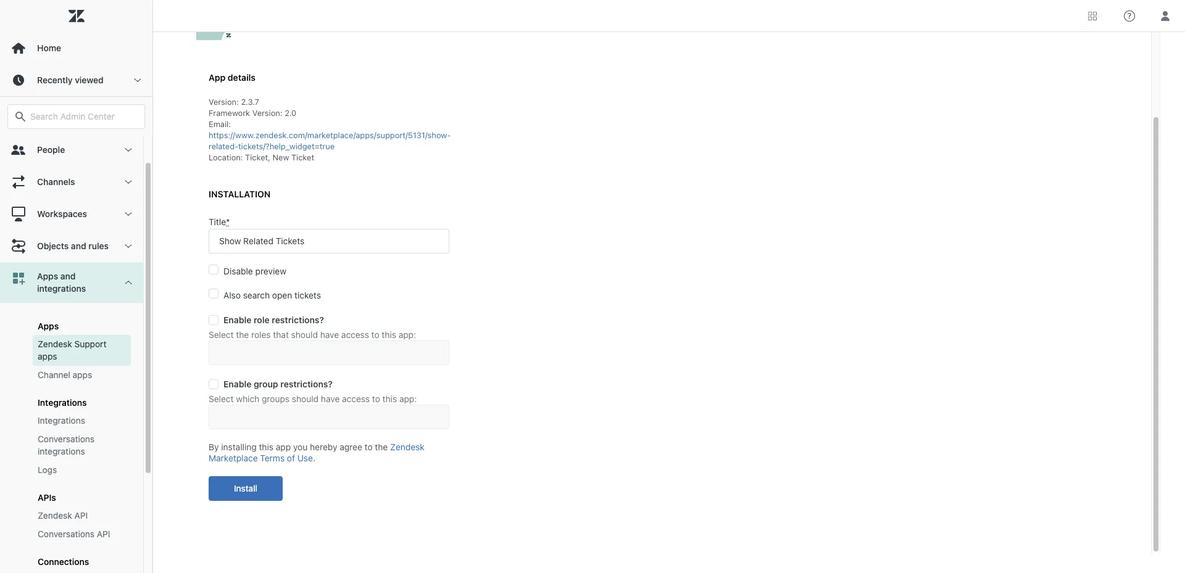 Task type: describe. For each thing, give the bounding box(es) containing it.
people button
[[0, 134, 143, 166]]

logs
[[38, 465, 57, 475]]

connections element
[[38, 557, 89, 567]]

apps and integrations
[[37, 271, 86, 294]]

apps inside channel apps element
[[73, 370, 92, 380]]

viewed
[[75, 75, 104, 85]]

conversations integrations
[[38, 434, 95, 457]]

api for conversations api
[[97, 529, 110, 539]]

rules
[[88, 241, 109, 251]]

people
[[37, 144, 65, 155]]

and for objects
[[71, 241, 86, 251]]

integrations inside apps and integrations dropdown button
[[37, 283, 86, 294]]

apps for apps and integrations
[[37, 271, 58, 281]]

channels
[[37, 177, 75, 187]]

support
[[74, 339, 106, 349]]

zendesk support apps
[[38, 339, 106, 362]]

zendesk api element
[[38, 510, 88, 522]]

conversations integrations link
[[33, 430, 131, 461]]

workspaces
[[37, 209, 87, 219]]

and for apps
[[60, 271, 76, 281]]

none search field inside primary element
[[1, 104, 151, 129]]

integrations inside conversations integrations
[[38, 446, 85, 457]]

primary element
[[0, 0, 153, 573]]

objects
[[37, 241, 69, 251]]

zendesk support apps link
[[33, 335, 131, 366]]

apps element
[[38, 321, 59, 331]]

api for zendesk api
[[74, 510, 88, 521]]

workspaces button
[[0, 198, 143, 230]]

conversations api link
[[33, 525, 131, 544]]

apps inside the zendesk support apps
[[38, 351, 57, 362]]

apps for apps element
[[38, 321, 59, 331]]

apis
[[38, 493, 56, 503]]

zendesk for zendesk api
[[38, 510, 72, 521]]

recently
[[37, 75, 73, 85]]

help image
[[1124, 10, 1135, 21]]

zendesk for zendesk support apps
[[38, 339, 72, 349]]

home button
[[0, 32, 152, 64]]

2 integrations element from the top
[[38, 415, 85, 427]]

recently viewed button
[[0, 64, 152, 96]]

home
[[37, 43, 61, 53]]



Task type: vqa. For each thing, say whether or not it's contained in the screenshot.
Admin image
no



Task type: locate. For each thing, give the bounding box(es) containing it.
apps and integrations group
[[0, 303, 143, 573]]

0 vertical spatial conversations
[[38, 434, 95, 444]]

channel apps link
[[33, 366, 131, 385]]

logs element
[[38, 464, 57, 476]]

1 horizontal spatial apps
[[73, 370, 92, 380]]

integrations for first integrations element from the bottom
[[38, 415, 85, 426]]

1 vertical spatial integrations
[[38, 415, 85, 426]]

apis element
[[38, 493, 56, 503]]

api
[[74, 510, 88, 521], [97, 529, 110, 539]]

channel apps element
[[38, 369, 92, 381]]

1 vertical spatial apps
[[38, 321, 59, 331]]

objects and rules button
[[0, 230, 143, 262]]

integrations link
[[33, 412, 131, 430]]

recently viewed
[[37, 75, 104, 85]]

zendesk api link
[[33, 507, 131, 525]]

zendesk products image
[[1088, 11, 1097, 20]]

2 zendesk from the top
[[38, 510, 72, 521]]

conversations api element
[[38, 528, 110, 541]]

apps and integrations button
[[0, 262, 143, 303]]

0 vertical spatial and
[[71, 241, 86, 251]]

1 integrations from the top
[[38, 397, 87, 408]]

channels button
[[0, 166, 143, 198]]

0 horizontal spatial api
[[74, 510, 88, 521]]

1 conversations from the top
[[38, 434, 95, 444]]

apps inside apps and integrations
[[37, 271, 58, 281]]

and inside apps and integrations
[[60, 271, 76, 281]]

zendesk down apps element
[[38, 339, 72, 349]]

conversations inside conversations api element
[[38, 529, 95, 539]]

apps
[[37, 271, 58, 281], [38, 321, 59, 331]]

0 vertical spatial integrations element
[[38, 397, 87, 408]]

user menu image
[[1157, 8, 1173, 24]]

tree item inside tree
[[0, 262, 143, 573]]

1 vertical spatial apps
[[73, 370, 92, 380]]

0 vertical spatial apps
[[38, 351, 57, 362]]

integrations element up the integrations link
[[38, 397, 87, 408]]

apps up the zendesk support apps
[[38, 321, 59, 331]]

zendesk api
[[38, 510, 88, 521]]

apps
[[38, 351, 57, 362], [73, 370, 92, 380]]

integrations up conversations integrations
[[38, 415, 85, 426]]

tree inside primary element
[[0, 134, 152, 573]]

apps down 'objects'
[[37, 271, 58, 281]]

objects and rules
[[37, 241, 109, 251]]

conversations inside conversations integrations element
[[38, 434, 95, 444]]

apps inside 'apps and integrations' group
[[38, 321, 59, 331]]

None search field
[[1, 104, 151, 129]]

2 integrations from the top
[[38, 415, 85, 426]]

integrations
[[38, 397, 87, 408], [38, 415, 85, 426]]

0 horizontal spatial apps
[[38, 351, 57, 362]]

zendesk down apis element
[[38, 510, 72, 521]]

integrations for first integrations element from the top of the 'apps and integrations' group
[[38, 397, 87, 408]]

conversations
[[38, 434, 95, 444], [38, 529, 95, 539]]

1 horizontal spatial api
[[97, 529, 110, 539]]

1 vertical spatial conversations
[[38, 529, 95, 539]]

connections
[[38, 557, 89, 567]]

1 vertical spatial integrations element
[[38, 415, 85, 427]]

apps up channel at the left
[[38, 351, 57, 362]]

conversations for api
[[38, 529, 95, 539]]

and
[[71, 241, 86, 251], [60, 271, 76, 281]]

1 integrations element from the top
[[38, 397, 87, 408]]

apps down zendesk support apps element
[[73, 370, 92, 380]]

tree item
[[0, 262, 143, 573]]

2 conversations from the top
[[38, 529, 95, 539]]

conversations down the integrations link
[[38, 434, 95, 444]]

logs link
[[33, 461, 131, 480]]

tree
[[0, 134, 152, 573]]

and left rules
[[71, 241, 86, 251]]

and down objects and rules dropdown button
[[60, 271, 76, 281]]

1 zendesk from the top
[[38, 339, 72, 349]]

conversations api
[[38, 529, 110, 539]]

integrations element
[[38, 397, 87, 408], [38, 415, 85, 427]]

channel apps
[[38, 370, 92, 380]]

1 vertical spatial integrations
[[38, 446, 85, 457]]

zendesk
[[38, 339, 72, 349], [38, 510, 72, 521]]

integrations up logs
[[38, 446, 85, 457]]

conversations for integrations
[[38, 434, 95, 444]]

conversations down zendesk api element
[[38, 529, 95, 539]]

0 vertical spatial integrations
[[38, 397, 87, 408]]

zendesk inside the zendesk support apps
[[38, 339, 72, 349]]

zendesk support apps element
[[38, 338, 126, 363]]

tree containing people
[[0, 134, 152, 573]]

Search Admin Center field
[[30, 111, 137, 122]]

1 vertical spatial zendesk
[[38, 510, 72, 521]]

0 vertical spatial api
[[74, 510, 88, 521]]

integrations up the integrations link
[[38, 397, 87, 408]]

1 vertical spatial and
[[60, 271, 76, 281]]

api down zendesk api link
[[97, 529, 110, 539]]

tree item containing apps and integrations
[[0, 262, 143, 573]]

integrations up apps element
[[37, 283, 86, 294]]

0 vertical spatial zendesk
[[38, 339, 72, 349]]

1 vertical spatial api
[[97, 529, 110, 539]]

api up conversations api link
[[74, 510, 88, 521]]

integrations element up conversations integrations
[[38, 415, 85, 427]]

channel
[[38, 370, 70, 380]]

and inside objects and rules dropdown button
[[71, 241, 86, 251]]

conversations integrations element
[[38, 433, 126, 458]]

0 vertical spatial apps
[[37, 271, 58, 281]]

integrations
[[37, 283, 86, 294], [38, 446, 85, 457]]

0 vertical spatial integrations
[[37, 283, 86, 294]]



